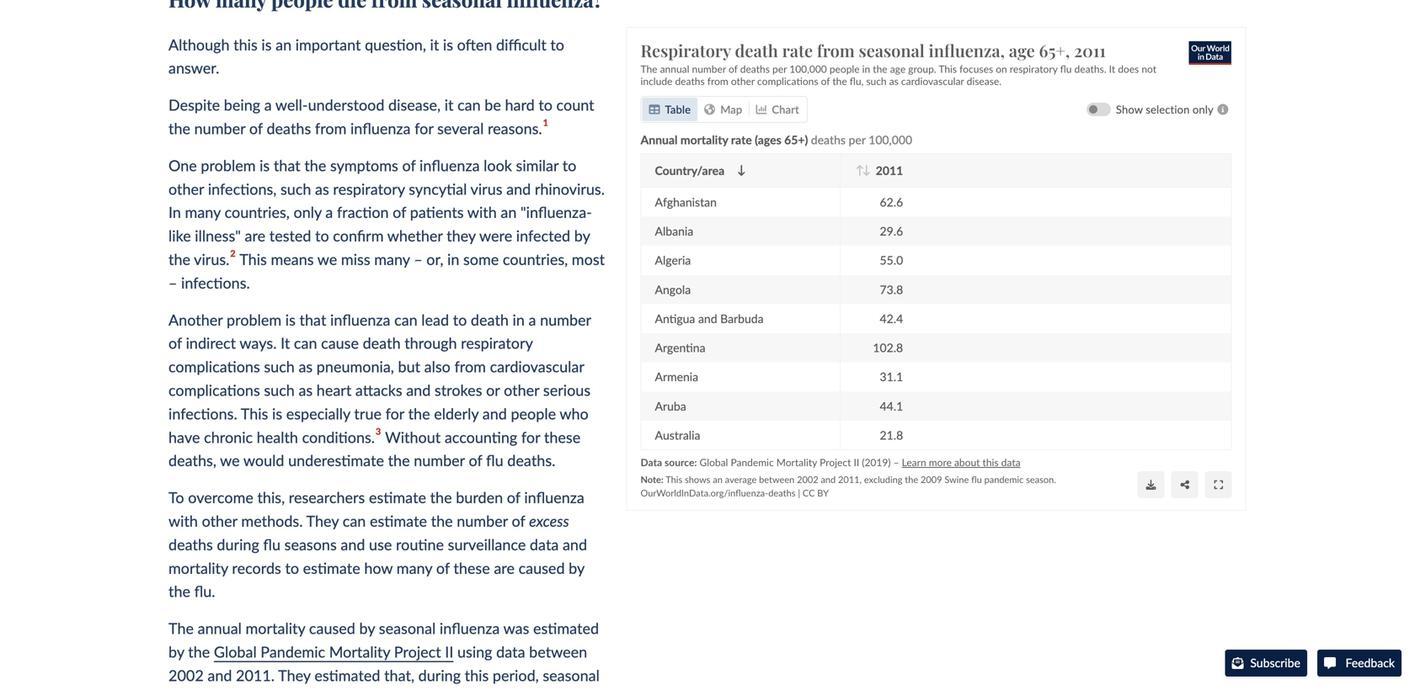 Task type: locate. For each thing, give the bounding box(es) containing it.
2 horizontal spatial between
[[759, 474, 795, 486]]

it right ways.
[[281, 334, 290, 353]]

from inside despite being a well-understood disease, it can be hard to count the number of deaths from influenza for several reasons.
[[315, 119, 347, 138]]

number down respiratory
[[692, 63, 726, 75]]

these
[[544, 428, 581, 447], [454, 559, 490, 578]]

0 vertical spatial infections.
[[181, 274, 250, 292]]

note:
[[641, 474, 664, 486]]

arrow down long image
[[738, 165, 746, 176]]

countries, down 'infected'
[[503, 250, 568, 269]]

0 vertical spatial ii
[[854, 456, 860, 469]]

it right question,
[[430, 35, 439, 54]]

518,000
[[433, 690, 490, 691]]

between down global pandemic mortality project ii
[[283, 690, 341, 691]]

0 vertical spatial seasonal
[[859, 39, 925, 62]]

people inside another problem is that influenza can lead to death in a number of indirect ways. it can cause death through respiratory complications such as pneumonia, but also from cardiovascular complications such as heart attacks and strokes or other serious infections. this is especially true for the elderly and people who have chronic health conditions.
[[511, 405, 556, 423]]

ii
[[854, 456, 860, 469], [445, 643, 454, 662]]

underestimate
[[288, 452, 384, 470]]

expand image
[[1214, 480, 1223, 490]]

1 vertical spatial annual
[[198, 620, 242, 638]]

ii up 2011,
[[854, 456, 860, 469]]

number down burden at the bottom left of the page
[[457, 512, 508, 531]]

0 vertical spatial caused
[[519, 559, 565, 578]]

show selection only
[[1116, 103, 1214, 116]]

fraction
[[337, 203, 389, 222]]

1 vertical spatial 2011
[[876, 163, 903, 178]]

and down similar in the left of the page
[[506, 180, 531, 198]]

0 horizontal spatial deaths.
[[507, 452, 556, 470]]

lead
[[422, 311, 449, 329]]

other down overcome
[[202, 512, 237, 531]]

this down source:
[[666, 474, 683, 486]]

many up illness"
[[185, 203, 221, 222]]

an inside "note: this shows an average between 2002 and 2011, excluding the 2009 swine flu pandemic season. ourworldindata.org/influenza-deaths | cc by"
[[713, 474, 723, 486]]

from down understood
[[315, 119, 347, 138]]

they down 'researchers'
[[306, 512, 339, 531]]

using
[[457, 643, 492, 662]]

to
[[550, 35, 564, 54], [539, 96, 553, 114], [563, 156, 577, 175], [315, 227, 329, 245], [453, 311, 467, 329], [285, 559, 299, 578]]

respiratory up "or"
[[461, 334, 533, 353]]

between right average
[[759, 474, 795, 486]]

0 horizontal spatial mortality
[[169, 559, 228, 578]]

0 horizontal spatial cardiovascular
[[490, 358, 584, 376]]

caused inside the annual mortality caused by seasonal influenza was estimated by the
[[309, 620, 355, 638]]

for inside despite being a well-understood disease, it can be hard to count the number of deaths from influenza for several reasons.
[[415, 119, 433, 138]]

heart
[[317, 381, 352, 400]]

42.4
[[880, 312, 903, 326]]

estimate
[[369, 489, 426, 507], [370, 512, 427, 531], [303, 559, 360, 578]]

complications inside respiratory death rate from seasonal influenza, age 65+, 2011 the annual number of deaths per 100,000 people in the age group. this focuses on respiratory flu deaths. it does not include deaths from other complications of the flu, such as cardiovascular disease.
[[758, 75, 819, 87]]

1 horizontal spatial only
[[1193, 103, 1214, 116]]

arrow down long image
[[863, 165, 871, 176]]

1 vertical spatial people
[[511, 405, 556, 423]]

0 vertical spatial during
[[217, 536, 259, 554]]

0 vertical spatial 2002
[[797, 474, 819, 486]]

100,000 up chart
[[790, 63, 827, 75]]

1 horizontal spatial during
[[418, 667, 461, 685]]

2002 left the 2011. at the bottom left
[[169, 667, 204, 685]]

data inside "using data between 2002 and 2011. they estimated that, during this period, seasonal influenza caused between 294,000 and 518,000 deaths each ye"
[[496, 643, 525, 662]]

such right the flu,
[[867, 75, 887, 87]]

0 horizontal spatial it
[[281, 334, 290, 353]]

infections. inside another problem is that influenza can lead to death in a number of indirect ways. it can cause death through respiratory complications such as pneumonia, but also from cardiovascular complications such as heart attacks and strokes or other serious infections. this is especially true for the elderly and people who have chronic health conditions.
[[169, 405, 237, 423]]

0 horizontal spatial for
[[386, 405, 404, 423]]

2011,
[[838, 474, 862, 486]]

the down flu. on the bottom of page
[[188, 643, 210, 662]]

the left flu. on the bottom of page
[[169, 583, 190, 601]]

0 vertical spatial countries,
[[225, 203, 290, 222]]

as inside respiratory death rate from seasonal influenza, age 65+, 2011 the annual number of deaths per 100,000 people in the age group. this focuses on respiratory flu deaths. it does not include deaths from other complications of the flu, such as cardiovascular disease.
[[890, 75, 899, 87]]

1 horizontal spatial between
[[529, 643, 587, 662]]

many down routine at the bottom of page
[[397, 559, 432, 578]]

it for is
[[430, 35, 439, 54]]

1 horizontal spatial pandemic
[[731, 456, 774, 469]]

1 horizontal spatial per
[[849, 133, 866, 147]]

problem for 3
[[227, 311, 282, 329]]

0 horizontal spatial estimated
[[315, 667, 380, 685]]

as inside one problem is that the symptoms of influenza look similar to other infections, such as respiratory syncytial virus and rhinovirus. in many countries, only a fraction of patients with an "influenza- like illness" are tested to confirm whether they were infected by the virus.
[[315, 180, 329, 198]]

100,000 inside respiratory death rate from seasonal influenza, age 65+, 2011 the annual number of deaths per 100,000 people in the age group. this focuses on respiratory flu deaths. it does not include deaths from other complications of the flu, such as cardiovascular disease.
[[790, 63, 827, 75]]

deaths right 65+)
[[811, 133, 846, 147]]

deaths inside "using data between 2002 and 2011. they estimated that, during this period, seasonal influenza caused between 294,000 and 518,000 deaths each ye"
[[493, 690, 538, 691]]

deaths inside 'excess deaths during flu seasons and use routine surveillance data and mortality records to estimate how many of these are caused by the flu.'
[[169, 536, 213, 554]]

ways.
[[240, 334, 277, 353]]

not
[[1142, 63, 1157, 75]]

during up records
[[217, 536, 259, 554]]

confirm
[[333, 227, 384, 245]]

caused down the 2011. at the bottom left
[[233, 690, 279, 691]]

to inside another problem is that influenza can lead to death in a number of indirect ways. it can cause death through respiratory complications such as pneumonia, but also from cardiovascular complications such as heart attacks and strokes or other serious infections. this is especially true for the elderly and people who have chronic health conditions.
[[453, 311, 467, 329]]

1 vertical spatial during
[[418, 667, 461, 685]]

2011
[[1074, 39, 1106, 62], [876, 163, 903, 178]]

deaths
[[740, 63, 770, 75], [675, 75, 705, 87], [267, 119, 311, 138], [811, 133, 846, 147], [769, 488, 796, 499], [169, 536, 213, 554], [493, 690, 538, 691]]

learn more about this data link
[[902, 456, 1021, 469]]

many
[[185, 203, 221, 222], [374, 250, 410, 269], [397, 559, 432, 578]]

0 vertical spatial mortality
[[681, 133, 728, 147]]

– left learn
[[894, 456, 900, 469]]

2 vertical spatial for
[[521, 428, 540, 447]]

0 horizontal spatial during
[[217, 536, 259, 554]]

afghanistan
[[655, 195, 717, 209]]

flu inside respiratory death rate from seasonal influenza, age 65+, 2011 the annual number of deaths per 100,000 people in the age group. this focuses on respiratory flu deaths. it does not include deaths from other complications of the flu, such as cardiovascular disease.
[[1061, 63, 1072, 75]]

0 vertical spatial many
[[185, 203, 221, 222]]

influenza inside one problem is that the symptoms of influenza look similar to other infections, such as respiratory syncytial virus and rhinovirus. in many countries, only a fraction of patients with an "influenza- like illness" are tested to confirm whether they were infected by the virus.
[[420, 156, 480, 175]]

estimated
[[533, 620, 599, 638], [315, 667, 380, 685]]

1 vertical spatial infections.
[[169, 405, 237, 423]]

0 vertical spatial respiratory
[[1010, 63, 1058, 75]]

the down the despite
[[169, 119, 190, 138]]

they inside to overcome this, researchers estimate the burden of influenza with other methods. they can estimate the number of
[[306, 512, 339, 531]]

data down excess
[[530, 536, 559, 554]]

is up the infections, at the left of page
[[260, 156, 270, 175]]

by
[[574, 227, 590, 245], [569, 559, 585, 578], [359, 620, 375, 638], [169, 643, 184, 662]]

0 horizontal spatial with
[[169, 512, 198, 531]]

data up pandemic
[[1002, 456, 1021, 469]]

annual
[[660, 63, 690, 75], [198, 620, 242, 638]]

1 horizontal spatial in
[[513, 311, 525, 329]]

to overcome this, researchers estimate the burden of influenza with other methods. they can estimate the number of
[[169, 489, 585, 531]]

problem up ways.
[[227, 311, 282, 329]]

0 horizontal spatial a
[[264, 96, 272, 114]]

it inside despite being a well-understood disease, it can be hard to count the number of deaths from influenza for several reasons.
[[445, 96, 454, 114]]

during
[[217, 536, 259, 554], [418, 667, 461, 685]]

from
[[817, 39, 855, 62], [708, 75, 729, 87], [315, 119, 347, 138], [455, 358, 486, 376]]

is down means
[[285, 311, 296, 329]]

global up shows
[[700, 456, 728, 469]]

is inside one problem is that the symptoms of influenza look similar to other infections, such as respiratory syncytial virus and rhinovirus. in many countries, only a fraction of patients with an "influenza- like illness" are tested to confirm whether they were infected by the virus.
[[260, 156, 270, 175]]

2 vertical spatial respiratory
[[461, 334, 533, 353]]

1
[[543, 116, 549, 138]]

people left group.
[[830, 63, 860, 75]]

problem inside one problem is that the symptoms of influenza look similar to other infections, such as respiratory syncytial virus and rhinovirus. in many countries, only a fraction of patients with an "influenza- like illness" are tested to confirm whether they were infected by the virus.
[[201, 156, 256, 175]]

cardiovascular
[[902, 75, 964, 87], [490, 358, 584, 376]]

problem inside another problem is that influenza can lead to death in a number of indirect ways. it can cause death through respiratory complications such as pneumonia, but also from cardiovascular complications such as heart attacks and strokes or other serious infections. this is especially true for the elderly and people who have chronic health conditions.
[[227, 311, 282, 329]]

0 vertical spatial the
[[641, 63, 658, 75]]

this inside "using data between 2002 and 2011. they estimated that, during this period, seasonal influenza caused between 294,000 and 518,000 deaths each ye"
[[465, 667, 489, 685]]

it
[[430, 35, 439, 54], [445, 96, 454, 114]]

pandemic up average
[[731, 456, 774, 469]]

data
[[641, 456, 662, 469]]

0 vertical spatial problem
[[201, 156, 256, 175]]

season.
[[1026, 474, 1057, 486]]

true
[[354, 405, 382, 423]]

2 horizontal spatial an
[[713, 474, 723, 486]]

an for note:
[[713, 474, 723, 486]]

influenza inside despite being a well-understood disease, it can be hard to count the number of deaths from influenza for several reasons.
[[350, 119, 411, 138]]

number down 'without' in the left bottom of the page
[[414, 452, 465, 470]]

records
[[232, 559, 281, 578]]

count
[[557, 96, 594, 114]]

estimated inside "using data between 2002 and 2011. they estimated that, during this period, seasonal influenza caused between 294,000 and 518,000 deaths each ye"
[[315, 667, 380, 685]]

mortality up 294,000 on the bottom of the page
[[329, 643, 390, 662]]

it left does
[[1109, 63, 1116, 75]]

mortality inside 'excess deaths during flu seasons and use routine surveillance data and mortality records to estimate how many of these are caused by the flu.'
[[169, 559, 228, 578]]

we inside this means we miss many – or, in some countries, most – infections.
[[317, 250, 337, 269]]

an up were
[[501, 203, 517, 222]]

2 vertical spatial a
[[529, 311, 536, 329]]

also
[[424, 358, 451, 376]]

can left lead
[[394, 311, 418, 329]]

data source: global pandemic mortality project ii (2019) – learn more about this data
[[641, 456, 1021, 469]]

many inside 'excess deaths during flu seasons and use routine surveillance data and mortality records to estimate how many of these are caused by the flu.'
[[397, 559, 432, 578]]

infections. down virus. at left top
[[181, 274, 250, 292]]

subscribe button
[[1225, 650, 1307, 677]]

1 vertical spatial pandemic
[[261, 643, 325, 662]]

aruba
[[655, 399, 687, 414]]

1 horizontal spatial 2011
[[1074, 39, 1106, 62]]

are left tested
[[245, 227, 266, 245]]

and
[[506, 180, 531, 198], [699, 312, 718, 326], [406, 381, 431, 400], [483, 405, 507, 423], [821, 474, 836, 486], [341, 536, 365, 554], [563, 536, 587, 554], [208, 667, 232, 685], [405, 690, 429, 691]]

1 horizontal spatial with
[[467, 203, 497, 222]]

is
[[262, 35, 272, 54], [443, 35, 453, 54], [260, 156, 270, 175], [285, 311, 296, 329], [272, 405, 282, 423]]

an inside one problem is that the symptoms of influenza look similar to other infections, such as respiratory syncytial virus and rhinovirus. in many countries, only a fraction of patients with an "influenza- like illness" are tested to confirm whether they were infected by the virus.
[[501, 203, 517, 222]]

this
[[234, 35, 258, 54], [983, 456, 999, 469], [465, 667, 489, 685]]

0 vertical spatial per
[[773, 63, 787, 75]]

0 vertical spatial data
[[1002, 456, 1021, 469]]

of down being
[[249, 119, 263, 138]]

global pandemic mortality project ii link
[[214, 643, 454, 662]]

age left group.
[[890, 63, 906, 75]]

1 vertical spatial for
[[386, 405, 404, 423]]

100,000 up arrow down long icon in the right top of the page
[[869, 133, 913, 147]]

1 horizontal spatial death
[[471, 311, 509, 329]]

2011 inside respiratory death rate from seasonal influenza, age 65+, 2011 the annual number of deaths per 100,000 people in the age group. this focuses on respiratory flu deaths. it does not include deaths from other complications of the flu, such as cardiovascular disease.
[[1074, 39, 1106, 62]]

strokes
[[435, 381, 482, 400]]

caused inside "using data between 2002 and 2011. they estimated that, during this period, seasonal influenza caused between 294,000 and 518,000 deaths each ye"
[[233, 690, 279, 691]]

this means we miss many – or, in some countries, most – infections.
[[169, 250, 605, 292]]

this inside this means we miss many – or, in some countries, most – infections.
[[239, 250, 267, 269]]

to down "seasons"
[[285, 559, 299, 578]]

flu down 65+, at top
[[1061, 63, 1072, 75]]

antigua and barbuda
[[655, 312, 764, 326]]

2 horizontal spatial this
[[983, 456, 999, 469]]

of down accounting
[[469, 452, 482, 470]]

deaths inside despite being a well-understood disease, it can be hard to count the number of deaths from influenza for several reasons.
[[267, 119, 311, 138]]

2011 right 65+, at top
[[1074, 39, 1106, 62]]

1 vertical spatial the
[[169, 620, 194, 638]]

1 vertical spatial only
[[294, 203, 322, 222]]

annual mortality rate (ages 65+) deaths per 100,000
[[641, 133, 913, 147]]

these inside without accounting for these deaths, we would underestimate the number of flu deaths.
[[544, 428, 581, 447]]

during inside 'excess deaths during flu seasons and use routine surveillance data and mortality records to estimate how many of these are caused by the flu.'
[[217, 536, 259, 554]]

that inside another problem is that influenza can lead to death in a number of indirect ways. it can cause death through respiratory complications such as pneumonia, but also from cardiovascular complications such as heart attacks and strokes or other serious infections. this is especially true for the elderly and people who have chronic health conditions.
[[300, 311, 326, 329]]

from inside another problem is that influenza can lead to death in a number of indirect ways. it can cause death through respiratory complications such as pneumonia, but also from cardiovascular complications such as heart attacks and strokes or other serious infections. this is especially true for the elderly and people who have chronic health conditions.
[[455, 358, 486, 376]]

deaths down "period,"
[[493, 690, 538, 691]]

1 vertical spatial seasonal
[[379, 620, 436, 638]]

an inside although this is an important question, it is often difficult to answer.
[[276, 35, 292, 54]]

in right lead
[[513, 311, 525, 329]]

1 vertical spatial it
[[281, 334, 290, 353]]

per up arrow up long image on the top right
[[849, 133, 866, 147]]

influenza inside "using data between 2002 and 2011. they estimated that, during this period, seasonal influenza caused between 294,000 and 518,000 deaths each ye"
[[169, 690, 229, 691]]

0 horizontal spatial these
[[454, 559, 490, 578]]

estimated right was
[[533, 620, 599, 638]]

2 horizontal spatial seasonal
[[859, 39, 925, 62]]

1 vertical spatial data
[[530, 536, 559, 554]]

1 horizontal spatial mortality
[[246, 620, 305, 638]]

seasonal up the each
[[543, 667, 600, 685]]

"influenza-
[[521, 203, 592, 222]]

for down disease,
[[415, 119, 433, 138]]

0 vertical spatial global
[[700, 456, 728, 469]]

during inside "using data between 2002 and 2011. they estimated that, during this period, seasonal influenza caused between 294,000 and 518,000 deaths each ye"
[[418, 667, 461, 685]]

only right selection on the right top of page
[[1193, 103, 1214, 116]]

caused down excess
[[519, 559, 565, 578]]

rate inside respiratory death rate from seasonal influenza, age 65+, 2011 the annual number of deaths per 100,000 people in the age group. this focuses on respiratory flu deaths. it does not include deaths from other complications of the flu, such as cardiovascular disease.
[[782, 39, 813, 62]]

deaths. inside without accounting for these deaths, we would underestimate the number of flu deaths.
[[507, 452, 556, 470]]

this,
[[257, 489, 285, 507]]

1 vertical spatial death
[[471, 311, 509, 329]]

many inside this means we miss many – or, in some countries, most – infections.
[[374, 250, 410, 269]]

0 horizontal spatial –
[[169, 274, 177, 292]]

between
[[759, 474, 795, 486], [529, 643, 587, 662], [283, 690, 341, 691]]

can inside to overcome this, researchers estimate the burden of influenza with other methods. they can estimate the number of
[[343, 512, 366, 531]]

1 horizontal spatial it
[[1109, 63, 1116, 75]]

rate for from
[[782, 39, 813, 62]]

project up 2011,
[[820, 456, 851, 469]]

group.
[[909, 63, 937, 75]]

per
[[773, 63, 787, 75], [849, 133, 866, 147]]

problem up the infections, at the left of page
[[201, 156, 256, 175]]

from up map link at the top of page
[[708, 75, 729, 87]]

2 horizontal spatial caused
[[519, 559, 565, 578]]

0 horizontal spatial caused
[[233, 690, 279, 691]]

2002 inside "note: this shows an average between 2002 and 2011, excluding the 2009 swine flu pandemic season. ourworldindata.org/influenza-deaths | cc by"
[[797, 474, 819, 486]]

only inside one problem is that the symptoms of influenza look similar to other infections, such as respiratory syncytial virus and rhinovirus. in many countries, only a fraction of patients with an "influenza- like illness" are tested to confirm whether they were infected by the virus.
[[294, 203, 322, 222]]

1 vertical spatial caused
[[309, 620, 355, 638]]

these inside 'excess deaths during flu seasons and use routine surveillance data and mortality records to estimate how many of these are caused by the flu.'
[[454, 559, 490, 578]]

the inside "note: this shows an average between 2002 and 2011, excluding the 2009 swine flu pandemic season. ourworldindata.org/influenza-deaths | cc by"
[[905, 474, 919, 486]]

they
[[306, 512, 339, 531], [278, 667, 311, 685]]

accounting
[[445, 428, 518, 447]]

rate
[[782, 39, 813, 62], [731, 133, 752, 147]]

0 vertical spatial cardiovascular
[[902, 75, 964, 87]]

they right the 2011. at the bottom left
[[278, 667, 311, 685]]

in
[[863, 63, 871, 75], [447, 250, 459, 269], [513, 311, 525, 329]]

of inside 'excess deaths during flu seasons and use routine surveillance data and mortality records to estimate how many of these are caused by the flu.'
[[436, 559, 450, 578]]

1 vertical spatial –
[[169, 274, 177, 292]]

1 horizontal spatial mortality
[[777, 456, 817, 469]]

3 link
[[375, 425, 381, 447]]

a inside despite being a well-understood disease, it can be hard to count the number of deaths from influenza for several reasons.
[[264, 96, 272, 114]]

circle info image
[[1214, 104, 1232, 115]]

1 horizontal spatial caused
[[309, 620, 355, 638]]

shows
[[685, 474, 711, 486]]

1 horizontal spatial we
[[317, 250, 337, 269]]

0 horizontal spatial per
[[773, 63, 787, 75]]

with down virus
[[467, 203, 497, 222]]

infections.
[[181, 274, 250, 292], [169, 405, 237, 423]]

virus.
[[194, 250, 230, 269]]

from up the flu,
[[817, 39, 855, 62]]

surveillance
[[448, 536, 526, 554]]

global up the 2011. at the bottom left
[[214, 643, 257, 662]]

deaths inside "note: this shows an average between 2002 and 2011, excluding the 2009 swine flu pandemic season. ourworldindata.org/influenza-deaths | cc by"
[[769, 488, 796, 499]]

influenza inside another problem is that influenza can lead to death in a number of indirect ways. it can cause death through respiratory complications such as pneumonia, but also from cardiovascular complications such as heart attacks and strokes or other serious infections. this is especially true for the elderly and people who have chronic health conditions.
[[330, 311, 391, 329]]

1 horizontal spatial data
[[530, 536, 559, 554]]

ourworldindata.org/influenza-deaths link
[[641, 488, 796, 499]]

for right accounting
[[521, 428, 540, 447]]

0 vertical spatial for
[[415, 119, 433, 138]]

this up 518,000
[[465, 667, 489, 685]]

this up health
[[241, 405, 268, 423]]

55.0
[[880, 253, 903, 268]]

that inside one problem is that the symptoms of influenza look similar to other infections, such as respiratory syncytial virus and rhinovirus. in many countries, only a fraction of patients with an "influenza- like illness" are tested to confirm whether they were infected by the virus.
[[274, 156, 301, 175]]

2002 up cc at right bottom
[[797, 474, 819, 486]]

that for 3
[[300, 311, 326, 329]]

0 vertical spatial are
[[245, 227, 266, 245]]

1 horizontal spatial it
[[445, 96, 454, 114]]

data up "period,"
[[496, 643, 525, 662]]

0 vertical spatial mortality
[[777, 456, 817, 469]]

2 vertical spatial caused
[[233, 690, 279, 691]]

1 horizontal spatial deaths.
[[1075, 63, 1107, 75]]

such
[[867, 75, 887, 87], [281, 180, 311, 198], [264, 358, 295, 376], [264, 381, 295, 400]]

would
[[243, 452, 284, 470]]

death up pneumonia,
[[363, 334, 401, 353]]

the inside without accounting for these deaths, we would underestimate the number of flu deaths.
[[388, 452, 410, 470]]

seasonal up group.
[[859, 39, 925, 62]]

0 vertical spatial with
[[467, 203, 497, 222]]

infections. up have
[[169, 405, 237, 423]]

2 horizontal spatial in
[[863, 63, 871, 75]]

2 horizontal spatial respiratory
[[1010, 63, 1058, 75]]

cardiovascular inside respiratory death rate from seasonal influenza, age 65+, 2011 the annual number of deaths per 100,000 people in the age group. this focuses on respiratory flu deaths. it does not include deaths from other complications of the flu, such as cardiovascular disease.
[[902, 75, 964, 87]]

that up cause
[[300, 311, 326, 329]]

is for important
[[262, 35, 272, 54]]

other right "or"
[[504, 381, 539, 400]]

estimated inside the annual mortality caused by seasonal influenza was estimated by the
[[533, 620, 599, 638]]

does
[[1118, 63, 1139, 75]]

death right lead
[[471, 311, 509, 329]]

influenza inside to overcome this, researchers estimate the burden of influenza with other methods. they can estimate the number of
[[524, 489, 585, 507]]

an for although
[[276, 35, 292, 54]]

we left miss
[[317, 250, 337, 269]]

they inside "using data between 2002 and 2011. they estimated that, during this period, seasonal influenza caused between 294,000 and 518,000 deaths each ye"
[[278, 667, 311, 685]]

seasonal inside "using data between 2002 and 2011. they estimated that, during this period, seasonal influenza caused between 294,000 and 518,000 deaths each ye"
[[543, 667, 600, 685]]

1 vertical spatial between
[[529, 643, 587, 662]]

conditions.
[[302, 428, 375, 447]]

flu down the methods.
[[263, 536, 281, 554]]

0 horizontal spatial the
[[169, 620, 194, 638]]

rate up chart
[[782, 39, 813, 62]]

estimated down global pandemic mortality project ii
[[315, 667, 380, 685]]

project
[[820, 456, 851, 469], [394, 643, 441, 662]]

for
[[415, 119, 433, 138], [386, 405, 404, 423], [521, 428, 540, 447]]

the up 'without' in the left bottom of the page
[[408, 405, 430, 423]]

0 horizontal spatial global
[[214, 643, 257, 662]]

feedback
[[1343, 656, 1395, 671]]

0 horizontal spatial death
[[363, 334, 401, 353]]

1 vertical spatial rate
[[731, 133, 752, 147]]

or,
[[427, 250, 444, 269]]

are down surveillance
[[494, 559, 515, 578]]

some
[[463, 250, 499, 269]]

in inside respiratory death rate from seasonal influenza, age 65+, 2011 the annual number of deaths per 100,000 people in the age group. this focuses on respiratory flu deaths. it does not include deaths from other complications of the flu, such as cardiovascular disease.
[[863, 63, 871, 75]]

per inside respiratory death rate from seasonal influenza, age 65+, 2011 the annual number of deaths per 100,000 people in the age group. this focuses on respiratory flu deaths. it does not include deaths from other complications of the flu, such as cardiovascular disease.
[[773, 63, 787, 75]]

0 vertical spatial deaths.
[[1075, 63, 1107, 75]]

age left 65+, at top
[[1009, 39, 1035, 62]]

1 vertical spatial estimate
[[370, 512, 427, 531]]

1 horizontal spatial a
[[326, 203, 333, 222]]

2009
[[921, 474, 943, 486]]

1 vertical spatial age
[[890, 63, 906, 75]]

on
[[996, 63, 1008, 75]]

annual down flu. on the bottom of page
[[198, 620, 242, 638]]

0 vertical spatial complications
[[758, 75, 819, 87]]

2 vertical spatial this
[[465, 667, 489, 685]]

illness"
[[195, 227, 241, 245]]

this right 2
[[239, 250, 267, 269]]

more
[[929, 456, 952, 469]]

2 horizontal spatial data
[[1002, 456, 1021, 469]]

0 horizontal spatial only
[[294, 203, 322, 222]]

0 vertical spatial it
[[1109, 63, 1116, 75]]

is left important
[[262, 35, 272, 54]]

an up ourworldindata.org/influenza-deaths link
[[713, 474, 723, 486]]

2 vertical spatial data
[[496, 643, 525, 662]]

estimate inside 'excess deaths during flu seasons and use routine surveillance data and mortality records to estimate how many of these are caused by the flu.'
[[303, 559, 360, 578]]

deaths up flu. on the bottom of page
[[169, 536, 213, 554]]

many inside one problem is that the symptoms of influenza look similar to other infections, such as respiratory syncytial virus and rhinovirus. in many countries, only a fraction of patients with an "influenza- like illness" are tested to confirm whether they were infected by the virus.
[[185, 203, 221, 222]]

as
[[890, 75, 899, 87], [315, 180, 329, 198], [299, 358, 313, 376], [299, 381, 313, 400]]

1 vertical spatial it
[[445, 96, 454, 114]]

it
[[1109, 63, 1116, 75], [281, 334, 290, 353]]

2011 right arrow down long icon in the right top of the page
[[876, 163, 903, 178]]

100,000
[[790, 63, 827, 75], [869, 133, 913, 147]]

this up pandemic
[[983, 456, 999, 469]]

1 vertical spatial estimated
[[315, 667, 380, 685]]

the inside the annual mortality caused by seasonal influenza was estimated by the
[[188, 643, 210, 662]]

mortality up flu. on the bottom of page
[[169, 559, 228, 578]]



Task type: describe. For each thing, give the bounding box(es) containing it.
2 horizontal spatial mortality
[[681, 133, 728, 147]]

the left burden at the bottom left of the page
[[430, 489, 452, 507]]

with inside one problem is that the symptoms of influenza look similar to other infections, such as respiratory syncytial virus and rhinovirus. in many countries, only a fraction of patients with an "influenza- like illness" are tested to confirm whether they were infected by the virus.
[[467, 203, 497, 222]]

1 horizontal spatial ii
[[854, 456, 860, 469]]

despite being a well-understood disease, it can be hard to count the number of deaths from influenza for several reasons.
[[169, 96, 594, 138]]

period,
[[493, 667, 539, 685]]

1 horizontal spatial global
[[700, 456, 728, 469]]

this inside another problem is that influenza can lead to death in a number of indirect ways. it can cause death through respiratory complications such as pneumonia, but also from cardiovascular complications such as heart attacks and strokes or other serious infections. this is especially true for the elderly and people who have chronic health conditions.
[[241, 405, 268, 423]]

respiratory inside another problem is that influenza can lead to death in a number of indirect ways. it can cause death through respiratory complications such as pneumonia, but also from cardiovascular complications such as heart attacks and strokes or other serious infections. this is especially true for the elderly and people who have chronic health conditions.
[[461, 334, 533, 353]]

algeria
[[655, 253, 691, 268]]

envelope open text image
[[1232, 658, 1244, 670]]

arrow up long image
[[856, 165, 865, 176]]

attacks
[[355, 381, 402, 400]]

1 link
[[542, 116, 549, 138]]

estimate for and
[[303, 559, 360, 578]]

other inside another problem is that influenza can lead to death in a number of indirect ways. it can cause death through respiratory complications such as pneumonia, but also from cardiovascular complications such as heart attacks and strokes or other serious infections. this is especially true for the elderly and people who have chronic health conditions.
[[504, 381, 539, 400]]

with inside to overcome this, researchers estimate the burden of influenza with other methods. they can estimate the number of
[[169, 512, 198, 531]]

annual
[[641, 133, 678, 147]]

chart
[[772, 103, 800, 116]]

0 vertical spatial project
[[820, 456, 851, 469]]

such down ways.
[[264, 358, 295, 376]]

it inside another problem is that influenza can lead to death in a number of indirect ways. it can cause death through respiratory complications such as pneumonia, but also from cardiovascular complications such as heart attacks and strokes or other serious infections. this is especially true for the elderly and people who have chronic health conditions.
[[281, 334, 290, 353]]

in inside another problem is that influenza can lead to death in a number of indirect ways. it can cause death through respiratory complications such as pneumonia, but also from cardiovascular complications such as heart attacks and strokes or other serious infections. this is especially true for the elderly and people who have chronic health conditions.
[[513, 311, 525, 329]]

that,
[[384, 667, 415, 685]]

and down the that,
[[405, 690, 429, 691]]

of inside without accounting for these deaths, we would underestimate the number of flu deaths.
[[469, 452, 482, 470]]

estimate for the
[[370, 512, 427, 531]]

we inside without accounting for these deaths, we would underestimate the number of flu deaths.
[[220, 452, 240, 470]]

in
[[169, 203, 181, 222]]

31.1
[[880, 370, 903, 384]]

number inside to overcome this, researchers estimate the burden of influenza with other methods. they can estimate the number of
[[457, 512, 508, 531]]

being
[[224, 96, 260, 114]]

the inside another problem is that influenza can lead to death in a number of indirect ways. it can cause death through respiratory complications such as pneumonia, but also from cardiovascular complications such as heart attacks and strokes or other serious infections. this is especially true for the elderly and people who have chronic health conditions.
[[408, 405, 430, 423]]

pandemic
[[985, 474, 1024, 486]]

and inside one problem is that the symptoms of influenza look similar to other infections, such as respiratory syncytial virus and rhinovirus. in many countries, only a fraction of patients with an "influenza- like illness" are tested to confirm whether they were infected by the virus.
[[506, 180, 531, 198]]

0 horizontal spatial project
[[394, 643, 441, 662]]

download image
[[1146, 480, 1156, 490]]

map
[[721, 103, 743, 116]]

21.8
[[880, 428, 903, 443]]

of left excess
[[512, 512, 525, 531]]

infected
[[516, 227, 571, 245]]

44.1
[[880, 399, 903, 414]]

table link
[[643, 98, 698, 121]]

can inside despite being a well-understood disease, it can be hard to count the number of deaths from influenza for several reasons.
[[458, 96, 481, 114]]

1 vertical spatial this
[[983, 456, 999, 469]]

question,
[[365, 35, 426, 54]]

flu inside "note: this shows an average between 2002 and 2011, excluding the 2009 swine flu pandemic season. ourworldindata.org/influenza-deaths | cc by"
[[972, 474, 982, 486]]

cardiovascular inside another problem is that influenza can lead to death in a number of indirect ways. it can cause death through respiratory complications such as pneumonia, but also from cardiovascular complications such as heart attacks and strokes or other serious infections. this is especially true for the elderly and people who have chronic health conditions.
[[490, 358, 584, 376]]

infections. inside this means we miss many – or, in some countries, most – infections.
[[181, 274, 250, 292]]

countries, inside this means we miss many – or, in some countries, most – infections.
[[503, 250, 568, 269]]

the left the flu,
[[833, 75, 847, 87]]

earth americas image
[[705, 104, 716, 115]]

other inside one problem is that the symptoms of influenza look similar to other infections, such as respiratory syncytial virus and rhinovirus. in many countries, only a fraction of patients with an "influenza- like illness" are tested to confirm whether they were infected by the virus.
[[169, 180, 204, 198]]

29.6
[[880, 224, 903, 238]]

rate for (ages
[[731, 133, 752, 147]]

0 vertical spatial only
[[1193, 103, 1214, 116]]

2002 inside "using data between 2002 and 2011. they estimated that, during this period, seasonal influenza caused between 294,000 and 518,000 deaths each ye"
[[169, 667, 204, 685]]

source:
[[665, 456, 697, 469]]

the left symptoms
[[304, 156, 326, 175]]

it for can
[[445, 96, 454, 114]]

one
[[169, 156, 197, 175]]

chart column image
[[756, 104, 767, 115]]

flu,
[[850, 75, 864, 87]]

and right antigua
[[699, 312, 718, 326]]

note: this shows an average between 2002 and 2011, excluding the 2009 swine flu pandemic season. ourworldindata.org/influenza-deaths | cc by
[[641, 474, 1057, 499]]

is for influenza
[[285, 311, 296, 329]]

about
[[955, 456, 980, 469]]

share nodes image
[[1181, 480, 1190, 490]]

infections,
[[208, 180, 277, 198]]

chronic
[[204, 428, 253, 447]]

73.8
[[880, 282, 903, 297]]

chart link
[[749, 98, 806, 121]]

to inside despite being a well-understood disease, it can be hard to count the number of deaths from influenza for several reasons.
[[539, 96, 553, 114]]

102.8
[[873, 341, 903, 355]]

be
[[485, 96, 501, 114]]

that for 2
[[274, 156, 301, 175]]

selection
[[1146, 103, 1190, 116]]

each
[[542, 690, 573, 691]]

a inside another problem is that influenza can lead to death in a number of indirect ways. it can cause death through respiratory complications such as pneumonia, but also from cardiovascular complications such as heart attacks and strokes or other serious infections. this is especially true for the elderly and people who have chronic health conditions.
[[529, 311, 536, 329]]

problem for 2
[[201, 156, 256, 175]]

disease,
[[388, 96, 441, 114]]

country/area
[[655, 163, 725, 178]]

routine
[[396, 536, 444, 554]]

respiratory
[[641, 39, 731, 62]]

can left cause
[[294, 334, 317, 353]]

show
[[1116, 103, 1143, 116]]

between inside "note: this shows an average between 2002 and 2011, excluding the 2009 swine flu pandemic season. ourworldindata.org/influenza-deaths | cc by"
[[759, 474, 795, 486]]

3
[[375, 425, 381, 447]]

using data between 2002 and 2011. they estimated that, during this period, seasonal influenza caused between 294,000 and 518,000 deaths each ye
[[169, 643, 605, 691]]

respiratory inside respiratory death rate from seasonal influenza, age 65+, 2011 the annual number of deaths per 100,000 people in the age group. this focuses on respiratory flu deaths. it does not include deaths from other complications of the flu, such as cardiovascular disease.
[[1010, 63, 1058, 75]]

the inside despite being a well-understood disease, it can be hard to count the number of deaths from influenza for several reasons.
[[169, 119, 190, 138]]

learn
[[902, 456, 927, 469]]

of right burden at the bottom left of the page
[[507, 489, 520, 507]]

excess deaths during flu seasons and use routine surveillance data and mortality records to estimate how many of these are caused by the flu.
[[169, 512, 587, 601]]

global pandemic mortality project ii
[[214, 643, 454, 662]]

miss
[[341, 250, 370, 269]]

and inside "note: this shows an average between 2002 and 2011, excluding the 2009 swine flu pandemic season. ourworldindata.org/influenza-deaths | cc by"
[[821, 474, 836, 486]]

for inside without accounting for these deaths, we would underestimate the number of flu deaths.
[[521, 428, 540, 447]]

were
[[479, 227, 512, 245]]

well-
[[275, 96, 308, 114]]

for inside another problem is that influenza can lead to death in a number of indirect ways. it can cause death through respiratory complications such as pneumonia, but also from cardiovascular complications such as heart attacks and strokes or other serious infections. this is especially true for the elderly and people who have chronic health conditions.
[[386, 405, 404, 423]]

elderly
[[434, 405, 479, 423]]

table image
[[649, 104, 660, 115]]

use
[[369, 536, 392, 554]]

understood
[[308, 96, 385, 114]]

flu inside without accounting for these deaths, we would underestimate the number of flu deaths.
[[486, 452, 504, 470]]

other inside respiratory death rate from seasonal influenza, age 65+, 2011 the annual number of deaths per 100,000 people in the age group. this focuses on respiratory flu deaths. it does not include deaths from other complications of the flu, such as cardiovascular disease.
[[731, 75, 755, 87]]

by
[[818, 488, 829, 499]]

although
[[169, 35, 230, 54]]

is for the
[[260, 156, 270, 175]]

countries, inside one problem is that the symptoms of influenza look similar to other infections, such as respiratory syncytial virus and rhinovirus. in many countries, only a fraction of patients with an "influenza- like illness" are tested to confirm whether they were infected by the virus.
[[225, 203, 290, 222]]

are inside one problem is that the symptoms of influenza look similar to other infections, such as respiratory syncytial virus and rhinovirus. in many countries, only a fraction of patients with an "influenza- like illness" are tested to confirm whether they were infected by the virus.
[[245, 227, 266, 245]]

the down "like"
[[169, 250, 190, 269]]

such inside respiratory death rate from seasonal influenza, age 65+, 2011 the annual number of deaths per 100,000 people in the age group. this focuses on respiratory flu deaths. it does not include deaths from other complications of the flu, such as cardiovascular disease.
[[867, 75, 887, 87]]

or
[[486, 381, 500, 400]]

of up syncytial
[[402, 156, 416, 175]]

argentina
[[655, 341, 706, 355]]

to inside although this is an important question, it is often difficult to answer.
[[550, 35, 564, 54]]

another
[[169, 311, 223, 329]]

tested
[[269, 227, 311, 245]]

1 horizontal spatial –
[[414, 250, 423, 269]]

seasonal inside respiratory death rate from seasonal influenza, age 65+, 2011 the annual number of deaths per 100,000 people in the age group. this focuses on respiratory flu deaths. it does not include deaths from other complications of the flu, such as cardiovascular disease.
[[859, 39, 925, 62]]

and down but at bottom left
[[406, 381, 431, 400]]

often
[[457, 35, 492, 54]]

feedback button
[[1318, 650, 1402, 677]]

2 vertical spatial –
[[894, 456, 900, 469]]

a inside one problem is that the symptoms of influenza look similar to other infections, such as respiratory syncytial virus and rhinovirus. in many countries, only a fraction of patients with an "influenza- like illness" are tested to confirm whether they were infected by the virus.
[[326, 203, 333, 222]]

and down "or"
[[483, 405, 507, 423]]

barbuda
[[721, 312, 764, 326]]

by inside one problem is that the symptoms of influenza look similar to other infections, such as respiratory syncytial virus and rhinovirus. in many countries, only a fraction of patients with an "influenza- like illness" are tested to confirm whether they were infected by the virus.
[[574, 227, 590, 245]]

2 link
[[230, 247, 236, 269]]

armenia
[[655, 370, 699, 384]]

the inside the annual mortality caused by seasonal influenza was estimated by the
[[169, 620, 194, 638]]

this inside respiratory death rate from seasonal influenza, age 65+, 2011 the annual number of deaths per 100,000 people in the age group. this focuses on respiratory flu deaths. it does not include deaths from other complications of the flu, such as cardiovascular disease.
[[939, 63, 957, 75]]

1 vertical spatial ii
[[445, 643, 454, 662]]

it inside respiratory death rate from seasonal influenza, age 65+, 2011 the annual number of deaths per 100,000 people in the age group. this focuses on respiratory flu deaths. it does not include deaths from other complications of the flu, such as cardiovascular disease.
[[1109, 63, 1116, 75]]

the annual mortality caused by seasonal influenza was estimated by the
[[169, 620, 599, 662]]

the inside 'excess deaths during flu seasons and use routine surveillance data and mortality records to estimate how many of these are caused by the flu.'
[[169, 583, 190, 601]]

by inside 'excess deaths during flu seasons and use routine surveillance data and mortality records to estimate how many of these are caused by the flu.'
[[569, 559, 585, 578]]

1 vertical spatial global
[[214, 643, 257, 662]]

seasons
[[284, 536, 337, 554]]

flu.
[[194, 583, 215, 601]]

another problem is that influenza can lead to death in a number of indirect ways. it can cause death through respiratory complications such as pneumonia, but also from cardiovascular complications such as heart attacks and strokes or other serious infections. this is especially true for the elderly and people who have chronic health conditions.
[[169, 311, 591, 447]]

and left the 2011. at the bottom left
[[208, 667, 232, 685]]

1 vertical spatial complications
[[169, 358, 260, 376]]

table
[[665, 103, 691, 116]]

2 vertical spatial complications
[[169, 381, 260, 400]]

excess
[[529, 512, 569, 531]]

2 vertical spatial between
[[283, 690, 341, 691]]

1 horizontal spatial 100,000
[[869, 133, 913, 147]]

message image
[[1324, 658, 1336, 670]]

0 vertical spatial age
[[1009, 39, 1035, 62]]

number inside despite being a well-understood disease, it can be hard to count the number of deaths from influenza for several reasons.
[[194, 119, 245, 138]]

virus
[[471, 180, 503, 198]]

and down excess
[[563, 536, 587, 554]]

in inside this means we miss many – or, in some countries, most – infections.
[[447, 250, 459, 269]]

number inside without accounting for these deaths, we would underestimate the number of flu deaths.
[[414, 452, 465, 470]]

pneumonia,
[[317, 358, 394, 376]]

0 horizontal spatial 2011
[[876, 163, 903, 178]]

number inside another problem is that influenza can lead to death in a number of indirect ways. it can cause death through respiratory complications such as pneumonia, but also from cardiovascular complications such as heart attacks and strokes or other serious infections. this is especially true for the elderly and people who have chronic health conditions.
[[540, 311, 591, 329]]

to
[[169, 489, 184, 507]]

to inside 'excess deaths during flu seasons and use routine surveillance data and mortality records to estimate how many of these are caused by the flu.'
[[285, 559, 299, 578]]

the up routine at the bottom of page
[[431, 512, 453, 531]]

65+,
[[1039, 39, 1070, 62]]

number inside respiratory death rate from seasonal influenza, age 65+, 2011 the annual number of deaths per 100,000 people in the age group. this focuses on respiratory flu deaths. it does not include deaths from other complications of the flu, such as cardiovascular disease.
[[692, 63, 726, 75]]

seasonal inside the annual mortality caused by seasonal influenza was estimated by the
[[379, 620, 436, 638]]

look
[[484, 156, 512, 175]]

without
[[385, 428, 441, 447]]

flu inside 'excess deaths during flu seasons and use routine surveillance data and mortality records to estimate how many of these are caused by the flu.'
[[263, 536, 281, 554]]

annual inside respiratory death rate from seasonal influenza, age 65+, 2011 the annual number of deaths per 100,000 people in the age group. this focuses on respiratory flu deaths. it does not include deaths from other complications of the flu, such as cardiovascular disease.
[[660, 63, 690, 75]]

indirect
[[186, 334, 236, 353]]

65+)
[[785, 133, 808, 147]]

the right the flu,
[[873, 63, 888, 75]]

|
[[798, 488, 801, 499]]

answer.
[[169, 59, 219, 77]]

such inside one problem is that the symptoms of influenza look similar to other infections, such as respiratory syncytial virus and rhinovirus. in many countries, only a fraction of patients with an "influenza- like illness" are tested to confirm whether they were infected by the virus.
[[281, 180, 311, 198]]

such up especially
[[264, 381, 295, 400]]

australia
[[655, 428, 701, 443]]

syncytial
[[409, 180, 467, 198]]

deaths up table
[[675, 75, 705, 87]]

1 vertical spatial mortality
[[329, 643, 390, 662]]

to up rhinovirus.
[[563, 156, 577, 175]]

0 vertical spatial pandemic
[[731, 456, 774, 469]]

especially
[[286, 405, 350, 423]]

deaths. inside respiratory death rate from seasonal influenza, age 65+, 2011 the annual number of deaths per 100,000 people in the age group. this focuses on respiratory flu deaths. it does not include deaths from other complications of the flu, such as cardiovascular disease.
[[1075, 63, 1107, 75]]

of up map
[[729, 63, 738, 75]]

this inside although this is an important question, it is often difficult to answer.
[[234, 35, 258, 54]]

1 vertical spatial per
[[849, 133, 866, 147]]

of left the flu,
[[821, 75, 830, 87]]

data inside 'excess deaths during flu seasons and use routine surveillance data and mortality records to estimate how many of these are caused by the flu.'
[[530, 536, 559, 554]]

researchers
[[289, 489, 365, 507]]

this inside "note: this shows an average between 2002 and 2011, excluding the 2009 swine flu pandemic season. ourworldindata.org/influenza-deaths | cc by"
[[666, 474, 683, 486]]

of up whether
[[393, 203, 406, 222]]

is up health
[[272, 405, 282, 423]]

2 vertical spatial death
[[363, 334, 401, 353]]

to right tested
[[315, 227, 329, 245]]

and left use
[[341, 536, 365, 554]]

have
[[169, 428, 200, 447]]

0 vertical spatial estimate
[[369, 489, 426, 507]]

deaths up chart column image
[[740, 63, 770, 75]]

influenza inside the annual mortality caused by seasonal influenza was estimated by the
[[440, 620, 500, 638]]

of inside another problem is that influenza can lead to death in a number of indirect ways. it can cause death through respiratory complications such as pneumonia, but also from cardiovascular complications such as heart attacks and strokes or other serious infections. this is especially true for the elderly and people who have chronic health conditions.
[[169, 334, 182, 353]]

caused inside 'excess deaths during flu seasons and use routine surveillance data and mortality records to estimate how many of these are caused by the flu.'
[[519, 559, 565, 578]]

cause
[[321, 334, 359, 353]]

albania
[[655, 224, 694, 238]]

respiratory inside one problem is that the symptoms of influenza look similar to other infections, such as respiratory syncytial virus and rhinovirus. in many countries, only a fraction of patients with an "influenza- like illness" are tested to confirm whether they were infected by the virus.
[[333, 180, 405, 198]]

annual inside the annual mortality caused by seasonal influenza was estimated by the
[[198, 620, 242, 638]]

death inside respiratory death rate from seasonal influenza, age 65+, 2011 the annual number of deaths per 100,000 people in the age group. this focuses on respiratory flu deaths. it does not include deaths from other complications of the flu, such as cardiovascular disease.
[[735, 39, 778, 62]]

other inside to overcome this, researchers estimate the burden of influenza with other methods. they can estimate the number of
[[202, 512, 237, 531]]

is left "often"
[[443, 35, 453, 54]]



Task type: vqa. For each thing, say whether or not it's contained in the screenshot.
second the some from left
no



